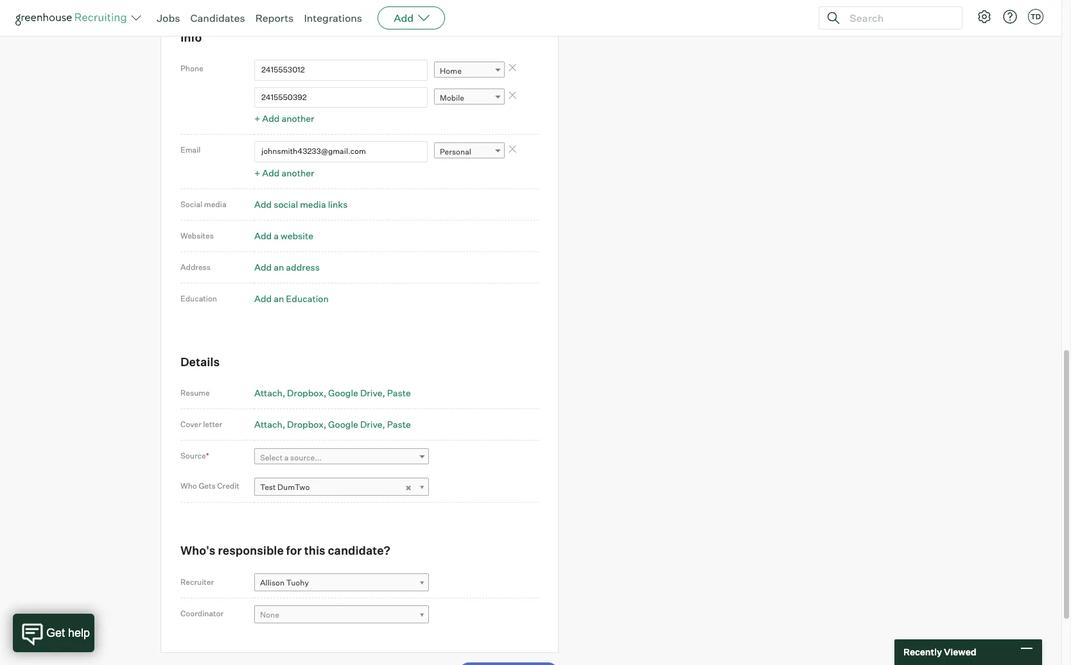 Task type: vqa. For each thing, say whether or not it's contained in the screenshot.
First
no



Task type: describe. For each thing, give the bounding box(es) containing it.
a for add
[[274, 230, 279, 241]]

reports
[[255, 12, 294, 24]]

attach dropbox google drive paste for resume
[[254, 388, 411, 399]]

paste for resume
[[387, 388, 411, 399]]

phone
[[180, 64, 203, 73]]

who gets credit
[[180, 482, 239, 491]]

tuohy
[[286, 579, 309, 588]]

select
[[260, 454, 283, 463]]

add a website
[[254, 230, 313, 241]]

0 horizontal spatial media
[[204, 199, 226, 209]]

add for add
[[394, 12, 414, 24]]

test dumtwo link
[[254, 478, 429, 497]]

add social media links
[[254, 199, 348, 210]]

dropbox link for resume
[[287, 388, 326, 399]]

dropbox for resume
[[287, 388, 324, 399]]

source *
[[180, 451, 209, 461]]

greenhouse recruiting image
[[15, 10, 131, 26]]

letter
[[203, 420, 222, 430]]

candidates
[[190, 12, 245, 24]]

attach for cover letter
[[254, 419, 282, 430]]

attach link for resume
[[254, 388, 285, 399]]

dumtwo
[[277, 483, 310, 493]]

links
[[328, 199, 348, 210]]

add an address
[[254, 262, 320, 273]]

configure image
[[977, 9, 992, 24]]

td button
[[1026, 6, 1046, 27]]

a for select
[[284, 454, 289, 463]]

home
[[440, 66, 462, 76]]

+ add another link for email
[[254, 167, 314, 178]]

select a source... link
[[254, 449, 429, 468]]

personal
[[440, 147, 471, 157]]

an for address
[[274, 262, 284, 273]]

+ add another for email
[[254, 167, 314, 178]]

allison tuohy
[[260, 579, 309, 588]]

recruiter
[[180, 578, 214, 587]]

none
[[260, 611, 279, 620]]

test
[[260, 483, 276, 493]]

address
[[180, 262, 211, 272]]

viewed
[[944, 647, 976, 658]]

who's
[[180, 544, 215, 558]]

responsible
[[218, 544, 284, 558]]

add an education link
[[254, 293, 329, 304]]

paste link for resume
[[387, 388, 411, 399]]

coordinator
[[180, 610, 224, 619]]

cover
[[180, 420, 201, 430]]

Search text field
[[846, 9, 950, 27]]

add a website link
[[254, 230, 313, 241]]

+ for email
[[254, 167, 260, 178]]

allison
[[260, 579, 285, 588]]

none link
[[254, 606, 429, 625]]

address
[[286, 262, 320, 273]]

add social media links link
[[254, 199, 348, 210]]

mobile
[[440, 93, 464, 103]]

social media
[[180, 199, 226, 209]]

social
[[180, 199, 202, 209]]

another for email
[[282, 167, 314, 178]]



Task type: locate. For each thing, give the bounding box(es) containing it.
2 paste from the top
[[387, 419, 411, 430]]

1 horizontal spatial education
[[286, 293, 329, 304]]

2 attach dropbox google drive paste from the top
[[254, 419, 411, 430]]

2 + add another link from the top
[[254, 167, 314, 178]]

recently
[[904, 647, 942, 658]]

2 drive from the top
[[360, 419, 382, 430]]

2 + from the top
[[254, 167, 260, 178]]

paste
[[387, 388, 411, 399], [387, 419, 411, 430]]

1 horizontal spatial a
[[284, 454, 289, 463]]

td button
[[1028, 9, 1044, 24]]

google drive link for cover letter
[[328, 419, 385, 430]]

+ for phone
[[254, 113, 260, 124]]

credit
[[217, 482, 239, 491]]

email
[[180, 145, 201, 155]]

add for add a website
[[254, 230, 272, 241]]

2 another from the top
[[282, 167, 314, 178]]

1 + add another from the top
[[254, 113, 314, 124]]

1 vertical spatial a
[[284, 454, 289, 463]]

dropbox for cover letter
[[287, 419, 324, 430]]

attach dropbox google drive paste for cover letter
[[254, 419, 411, 430]]

drive
[[360, 388, 382, 399], [360, 419, 382, 430]]

+ add another link for phone
[[254, 113, 314, 124]]

add for add an address
[[254, 262, 272, 273]]

recently viewed
[[904, 647, 976, 658]]

add an education
[[254, 293, 329, 304]]

1 paste link from the top
[[387, 388, 411, 399]]

who's responsible for this candidate?
[[180, 544, 390, 558]]

None text field
[[254, 87, 428, 108], [254, 141, 428, 162], [254, 87, 428, 108], [254, 141, 428, 162]]

1 vertical spatial attach link
[[254, 419, 285, 430]]

media
[[300, 199, 326, 210], [204, 199, 226, 209]]

+
[[254, 113, 260, 124], [254, 167, 260, 178]]

google drive link
[[328, 388, 385, 399], [328, 419, 385, 430]]

1 vertical spatial google
[[328, 419, 358, 430]]

2 google from the top
[[328, 419, 358, 430]]

who
[[180, 482, 197, 491]]

an
[[274, 262, 284, 273], [274, 293, 284, 304]]

media left links
[[300, 199, 326, 210]]

reports link
[[255, 12, 294, 24]]

google for resume
[[328, 388, 358, 399]]

1 vertical spatial +
[[254, 167, 260, 178]]

candidates link
[[190, 12, 245, 24]]

dropbox
[[287, 388, 324, 399], [287, 419, 324, 430]]

*
[[206, 451, 209, 461]]

google drive link for resume
[[328, 388, 385, 399]]

paste for cover letter
[[387, 419, 411, 430]]

1 an from the top
[[274, 262, 284, 273]]

test dumtwo
[[260, 483, 310, 493]]

paste link for cover letter
[[387, 419, 411, 430]]

None submit
[[458, 663, 559, 666]]

attach link for cover letter
[[254, 419, 285, 430]]

+ add another
[[254, 113, 314, 124], [254, 167, 314, 178]]

1 attach from the top
[[254, 388, 282, 399]]

add for add an education
[[254, 293, 272, 304]]

0 vertical spatial + add another
[[254, 113, 314, 124]]

0 vertical spatial a
[[274, 230, 279, 241]]

websites
[[180, 231, 214, 241]]

website
[[281, 230, 313, 241]]

2 paste link from the top
[[387, 419, 411, 430]]

1 vertical spatial attach dropbox google drive paste
[[254, 419, 411, 430]]

this
[[304, 544, 325, 558]]

integrations link
[[304, 12, 362, 24]]

1 vertical spatial + add another
[[254, 167, 314, 178]]

0 vertical spatial + add another link
[[254, 113, 314, 124]]

cover letter
[[180, 420, 222, 430]]

resume
[[180, 389, 210, 398]]

add button
[[378, 6, 445, 30]]

0 vertical spatial drive
[[360, 388, 382, 399]]

0 vertical spatial paste link
[[387, 388, 411, 399]]

1 horizontal spatial media
[[300, 199, 326, 210]]

another
[[282, 113, 314, 124], [282, 167, 314, 178]]

drive for resume
[[360, 388, 382, 399]]

for
[[286, 544, 302, 558]]

add inside popup button
[[394, 12, 414, 24]]

1 attach dropbox google drive paste from the top
[[254, 388, 411, 399]]

google
[[328, 388, 358, 399], [328, 419, 358, 430]]

education down the 'address' in the left of the page
[[286, 293, 329, 304]]

2 + add another from the top
[[254, 167, 314, 178]]

add an address link
[[254, 262, 320, 273]]

2 dropbox link from the top
[[287, 419, 326, 430]]

allison tuohy link
[[254, 574, 429, 593]]

1 vertical spatial an
[[274, 293, 284, 304]]

integrations
[[304, 12, 362, 24]]

2 an from the top
[[274, 293, 284, 304]]

1 paste from the top
[[387, 388, 411, 399]]

jobs
[[157, 12, 180, 24]]

select a source...
[[260, 454, 322, 463]]

1 another from the top
[[282, 113, 314, 124]]

0 vertical spatial attach
[[254, 388, 282, 399]]

attach for resume
[[254, 388, 282, 399]]

an down the add an address link
[[274, 293, 284, 304]]

+ add another link
[[254, 113, 314, 124], [254, 167, 314, 178]]

a
[[274, 230, 279, 241], [284, 454, 289, 463]]

attach link
[[254, 388, 285, 399], [254, 419, 285, 430]]

1 + from the top
[[254, 113, 260, 124]]

mobile link
[[434, 89, 505, 107]]

1 vertical spatial paste
[[387, 419, 411, 430]]

0 vertical spatial google drive link
[[328, 388, 385, 399]]

1 google from the top
[[328, 388, 358, 399]]

an for education
[[274, 293, 284, 304]]

0 vertical spatial an
[[274, 262, 284, 273]]

paste link
[[387, 388, 411, 399], [387, 419, 411, 430]]

1 vertical spatial dropbox
[[287, 419, 324, 430]]

0 horizontal spatial education
[[180, 294, 217, 303]]

1 dropbox from the top
[[287, 388, 324, 399]]

td
[[1031, 12, 1041, 21]]

1 drive from the top
[[360, 388, 382, 399]]

2 attach link from the top
[[254, 419, 285, 430]]

1 vertical spatial another
[[282, 167, 314, 178]]

0 vertical spatial +
[[254, 113, 260, 124]]

a left website
[[274, 230, 279, 241]]

add
[[394, 12, 414, 24], [262, 113, 280, 124], [262, 167, 280, 178], [254, 199, 272, 210], [254, 230, 272, 241], [254, 262, 272, 273], [254, 293, 272, 304]]

candidate?
[[328, 544, 390, 558]]

education down address
[[180, 294, 217, 303]]

add for add social media links
[[254, 199, 272, 210]]

google for cover letter
[[328, 419, 358, 430]]

1 dropbox link from the top
[[287, 388, 326, 399]]

personal link
[[434, 143, 505, 161]]

drive for cover letter
[[360, 419, 382, 430]]

1 attach link from the top
[[254, 388, 285, 399]]

jobs link
[[157, 12, 180, 24]]

2 google drive link from the top
[[328, 419, 385, 430]]

2 attach from the top
[[254, 419, 282, 430]]

attach dropbox google drive paste
[[254, 388, 411, 399], [254, 419, 411, 430]]

0 vertical spatial dropbox link
[[287, 388, 326, 399]]

1 vertical spatial attach
[[254, 419, 282, 430]]

1 google drive link from the top
[[328, 388, 385, 399]]

education
[[286, 293, 329, 304], [180, 294, 217, 303]]

1 vertical spatial + add another link
[[254, 167, 314, 178]]

1 vertical spatial google drive link
[[328, 419, 385, 430]]

a right select
[[284, 454, 289, 463]]

source
[[180, 451, 206, 461]]

0 vertical spatial attach dropbox google drive paste
[[254, 388, 411, 399]]

1 vertical spatial paste link
[[387, 419, 411, 430]]

1 vertical spatial dropbox link
[[287, 419, 326, 430]]

attach
[[254, 388, 282, 399], [254, 419, 282, 430]]

social
[[274, 199, 298, 210]]

0 vertical spatial another
[[282, 113, 314, 124]]

+ add another for phone
[[254, 113, 314, 124]]

another for phone
[[282, 113, 314, 124]]

0 vertical spatial dropbox
[[287, 388, 324, 399]]

source...
[[290, 454, 322, 463]]

1 + add another link from the top
[[254, 113, 314, 124]]

details
[[180, 355, 220, 369]]

0 vertical spatial paste
[[387, 388, 411, 399]]

info
[[180, 30, 202, 44]]

1 vertical spatial drive
[[360, 419, 382, 430]]

0 vertical spatial attach link
[[254, 388, 285, 399]]

media right social
[[204, 199, 226, 209]]

0 horizontal spatial a
[[274, 230, 279, 241]]

dropbox link
[[287, 388, 326, 399], [287, 419, 326, 430]]

home link
[[434, 61, 505, 80]]

2 dropbox from the top
[[287, 419, 324, 430]]

dropbox link for cover letter
[[287, 419, 326, 430]]

an left the 'address' in the left of the page
[[274, 262, 284, 273]]

0 vertical spatial google
[[328, 388, 358, 399]]

gets
[[199, 482, 216, 491]]

None text field
[[254, 60, 428, 81]]



